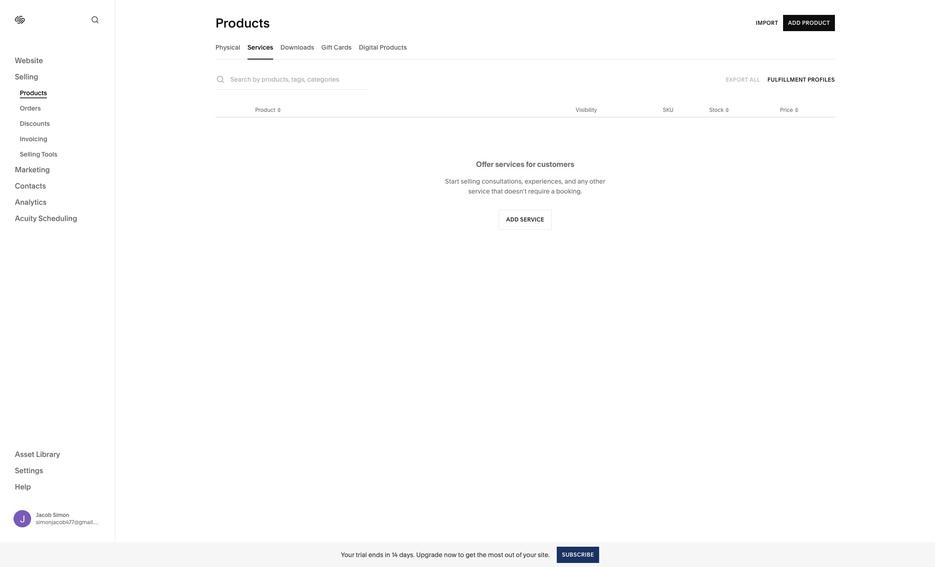 Task type: describe. For each thing, give the bounding box(es) containing it.
service inside button
[[521, 216, 545, 223]]

marketing
[[15, 165, 50, 174]]

acuity scheduling
[[15, 214, 77, 223]]

the
[[477, 551, 487, 559]]

help
[[15, 482, 31, 491]]

contacts link
[[15, 181, 100, 192]]

services
[[248, 43, 273, 51]]

add service
[[507, 216, 545, 223]]

selling tools link
[[20, 147, 105, 162]]

scheduling
[[38, 214, 77, 223]]

selling for selling tools
[[20, 150, 40, 158]]

trial
[[356, 551, 367, 559]]

settings link
[[15, 465, 100, 476]]

profiles
[[808, 76, 836, 83]]

product inside button
[[803, 19, 831, 26]]

services button
[[248, 35, 273, 60]]

selling for selling
[[15, 72, 38, 81]]

any
[[578, 177, 588, 185]]

price
[[781, 106, 794, 113]]

out
[[505, 551, 515, 559]]

tab list containing physical
[[216, 35, 836, 60]]

your
[[341, 551, 355, 559]]

start
[[445, 177, 459, 185]]

settings
[[15, 466, 43, 475]]

now
[[444, 551, 457, 559]]

digital
[[359, 43, 379, 51]]

simonjacob477@gmail.com
[[36, 519, 106, 526]]

fulfillment profiles button
[[768, 72, 836, 88]]

import button
[[756, 15, 779, 31]]

days.
[[399, 551, 415, 559]]

discounts link
[[20, 116, 105, 131]]

asset library link
[[15, 449, 100, 460]]

asset
[[15, 450, 34, 459]]

most
[[488, 551, 504, 559]]

service inside start selling consultations, experiences, and any other service that doesn't require a booking.
[[469, 187, 490, 195]]

of
[[516, 551, 522, 559]]

downloads button
[[281, 35, 314, 60]]

orders
[[20, 104, 41, 112]]

1 vertical spatial product
[[255, 106, 276, 113]]

upgrade
[[417, 551, 443, 559]]

consultations,
[[482, 177, 524, 185]]

your trial ends in 14 days. upgrade now to get the most out of your site.
[[341, 551, 550, 559]]

cards
[[334, 43, 352, 51]]

gift cards button
[[322, 35, 352, 60]]

offer services for customers
[[476, 160, 575, 169]]

add product button
[[784, 15, 836, 31]]

fulfillment
[[768, 76, 807, 83]]

experiences,
[[525, 177, 563, 185]]

Search by products, tags, categories field
[[231, 74, 370, 84]]

import
[[756, 19, 779, 26]]

subscribe button
[[557, 547, 600, 563]]

physical button
[[216, 35, 240, 60]]

that
[[492, 187, 503, 195]]

other
[[590, 177, 606, 185]]

add service button
[[499, 210, 552, 230]]

digital products
[[359, 43, 407, 51]]

physical
[[216, 43, 240, 51]]

products link
[[20, 85, 105, 101]]

fulfillment profiles
[[768, 76, 836, 83]]

ends
[[369, 551, 384, 559]]



Task type: locate. For each thing, give the bounding box(es) containing it.
downloads
[[281, 43, 314, 51]]

selling inside selling link
[[15, 72, 38, 81]]

start selling consultations, experiences, and any other service that doesn't require a booking.
[[445, 177, 606, 195]]

add product
[[789, 19, 831, 26]]

offer
[[476, 160, 494, 169]]

invoicing link
[[20, 131, 105, 147]]

services
[[496, 160, 525, 169]]

add right import
[[789, 19, 801, 26]]

visibility
[[576, 106, 597, 113]]

2 horizontal spatial products
[[380, 43, 407, 51]]

require
[[529, 187, 550, 195]]

1 horizontal spatial service
[[521, 216, 545, 223]]

website link
[[15, 55, 100, 66]]

site.
[[538, 551, 550, 559]]

acuity
[[15, 214, 37, 223]]

analytics
[[15, 198, 47, 207]]

to
[[458, 551, 464, 559]]

jacob
[[36, 512, 52, 518]]

selling down website
[[15, 72, 38, 81]]

sku
[[663, 106, 674, 113]]

0 horizontal spatial products
[[20, 89, 47, 97]]

website
[[15, 56, 43, 65]]

a
[[552, 187, 555, 195]]

selling
[[15, 72, 38, 81], [20, 150, 40, 158]]

selling
[[461, 177, 481, 185]]

2 vertical spatial products
[[20, 89, 47, 97]]

dropdown icon image
[[276, 105, 283, 112], [724, 105, 731, 112], [794, 105, 801, 112], [276, 108, 283, 115], [724, 108, 731, 115], [794, 108, 801, 115]]

asset library
[[15, 450, 60, 459]]

library
[[36, 450, 60, 459]]

0 horizontal spatial add
[[507, 216, 519, 223]]

service down 'require'
[[521, 216, 545, 223]]

1 horizontal spatial add
[[789, 19, 801, 26]]

jacob simon simonjacob477@gmail.com
[[36, 512, 106, 526]]

acuity scheduling link
[[15, 213, 100, 224]]

booking.
[[557, 187, 583, 195]]

in
[[385, 551, 390, 559]]

gift
[[322, 43, 333, 51]]

marketing link
[[15, 165, 100, 176]]

selling up marketing
[[20, 150, 40, 158]]

stock
[[710, 106, 724, 113]]

for
[[526, 160, 536, 169]]

1 horizontal spatial product
[[803, 19, 831, 26]]

tools
[[42, 150, 57, 158]]

products right digital
[[380, 43, 407, 51]]

add for add service
[[507, 216, 519, 223]]

customers
[[538, 160, 575, 169]]

0 vertical spatial add
[[789, 19, 801, 26]]

discounts
[[20, 120, 50, 128]]

1 horizontal spatial products
[[216, 15, 270, 31]]

add down doesn't
[[507, 216, 519, 223]]

orders link
[[20, 101, 105, 116]]

help link
[[15, 482, 31, 492]]

service
[[469, 187, 490, 195], [521, 216, 545, 223]]

1 vertical spatial selling
[[20, 150, 40, 158]]

selling link
[[15, 72, 100, 83]]

products
[[216, 15, 270, 31], [380, 43, 407, 51], [20, 89, 47, 97]]

0 vertical spatial service
[[469, 187, 490, 195]]

1 vertical spatial add
[[507, 216, 519, 223]]

and
[[565, 177, 576, 185]]

products up the "physical" button
[[216, 15, 270, 31]]

all
[[750, 76, 761, 83]]

add for add product
[[789, 19, 801, 26]]

selling tools
[[20, 150, 57, 158]]

0 horizontal spatial service
[[469, 187, 490, 195]]

export all button
[[726, 72, 761, 88]]

0 vertical spatial selling
[[15, 72, 38, 81]]

doesn't
[[505, 187, 527, 195]]

0 horizontal spatial product
[[255, 106, 276, 113]]

analytics link
[[15, 197, 100, 208]]

export
[[726, 76, 749, 83]]

14
[[392, 551, 398, 559]]

0 vertical spatial products
[[216, 15, 270, 31]]

1 vertical spatial service
[[521, 216, 545, 223]]

invoicing
[[20, 135, 47, 143]]

gift cards
[[322, 43, 352, 51]]

add
[[789, 19, 801, 26], [507, 216, 519, 223]]

export all
[[726, 76, 761, 83]]

products inside button
[[380, 43, 407, 51]]

product
[[803, 19, 831, 26], [255, 106, 276, 113]]

0 vertical spatial product
[[803, 19, 831, 26]]

get
[[466, 551, 476, 559]]

digital products button
[[359, 35, 407, 60]]

your
[[524, 551, 537, 559]]

selling inside selling tools link
[[20, 150, 40, 158]]

service down selling
[[469, 187, 490, 195]]

contacts
[[15, 181, 46, 190]]

1 vertical spatial products
[[380, 43, 407, 51]]

simon
[[53, 512, 69, 518]]

subscribe
[[562, 551, 595, 558]]

products up orders
[[20, 89, 47, 97]]

tab list
[[216, 35, 836, 60]]



Task type: vqa. For each thing, say whether or not it's contained in the screenshot.
the a at the right
yes



